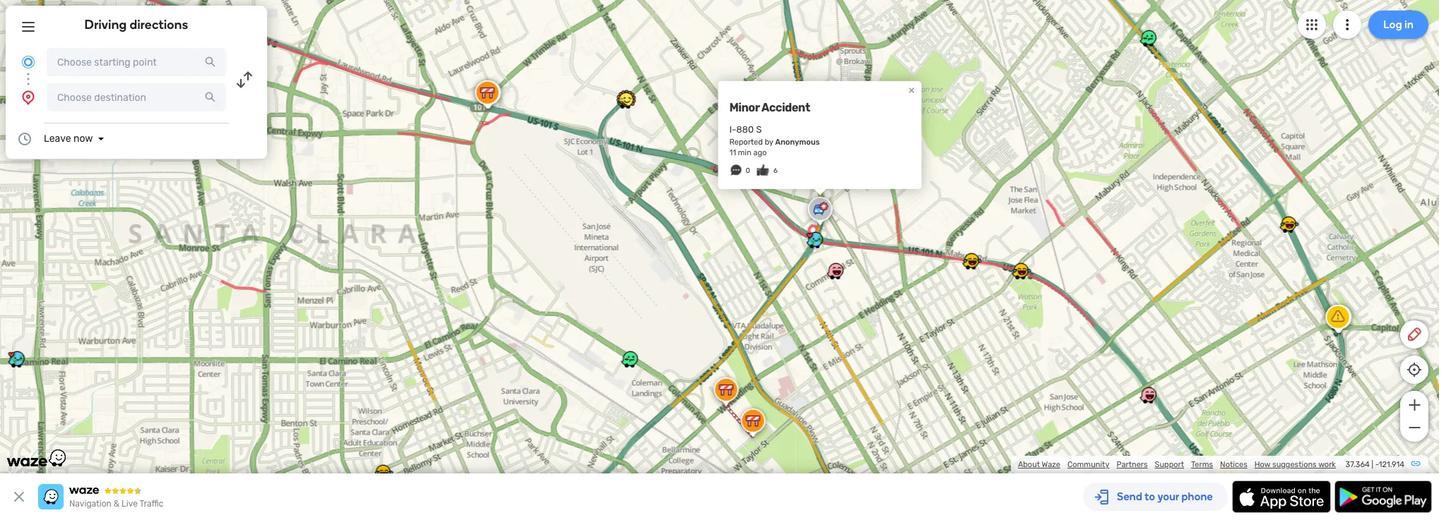 Task type: locate. For each thing, give the bounding box(es) containing it.
37.364
[[1346, 461, 1371, 470]]

waze
[[1042, 461, 1061, 470]]

&
[[114, 500, 120, 510]]

leave now
[[44, 133, 93, 145]]

i-880 s reported by anonymous 11 min ago
[[730, 124, 820, 158]]

x image
[[11, 489, 28, 506]]

-
[[1376, 461, 1380, 470]]

min
[[738, 148, 752, 158]]

community link
[[1068, 461, 1110, 470]]

s
[[756, 124, 762, 135]]

partners link
[[1117, 461, 1148, 470]]

driving directions
[[85, 17, 188, 33]]

support link
[[1155, 461, 1185, 470]]

accident
[[762, 101, 811, 114]]

Choose destination text field
[[47, 83, 226, 112]]

ago
[[754, 148, 767, 158]]

about waze community partners support terms notices how suggestions work
[[1019, 461, 1337, 470]]

terms
[[1192, 461, 1214, 470]]

community
[[1068, 461, 1110, 470]]

work
[[1319, 461, 1337, 470]]

pencil image
[[1407, 327, 1424, 344]]

driving
[[85, 17, 127, 33]]

zoom in image
[[1406, 397, 1424, 414]]

clock image
[[16, 131, 33, 148]]

about
[[1019, 461, 1041, 470]]

now
[[73, 133, 93, 145]]

by
[[765, 138, 774, 147]]

how
[[1255, 461, 1271, 470]]

how suggestions work link
[[1255, 461, 1337, 470]]

880
[[737, 124, 754, 135]]

× link
[[906, 83, 919, 97]]

navigation
[[69, 500, 112, 510]]



Task type: describe. For each thing, give the bounding box(es) containing it.
reported
[[730, 138, 763, 147]]

traffic
[[140, 500, 164, 510]]

navigation & live traffic
[[69, 500, 164, 510]]

121.914
[[1380, 461, 1405, 470]]

current location image
[[20, 54, 37, 71]]

about waze link
[[1019, 461, 1061, 470]]

location image
[[20, 89, 37, 106]]

0
[[746, 167, 751, 175]]

Choose starting point text field
[[47, 48, 226, 76]]

link image
[[1411, 459, 1422, 470]]

support
[[1155, 461, 1185, 470]]

leave
[[44, 133, 71, 145]]

|
[[1373, 461, 1374, 470]]

notices
[[1221, 461, 1248, 470]]

37.364 | -121.914
[[1346, 461, 1405, 470]]

anonymous
[[776, 138, 820, 147]]

suggestions
[[1273, 461, 1317, 470]]

live
[[122, 500, 138, 510]]

×
[[909, 83, 915, 97]]

minor accident
[[730, 101, 811, 114]]

directions
[[130, 17, 188, 33]]

partners
[[1117, 461, 1148, 470]]

i-
[[730, 124, 737, 135]]

zoom out image
[[1406, 420, 1424, 437]]

minor
[[730, 101, 760, 114]]

notices link
[[1221, 461, 1248, 470]]

terms link
[[1192, 461, 1214, 470]]

6
[[774, 167, 778, 175]]

11
[[730, 148, 736, 158]]



Task type: vqa. For each thing, say whether or not it's contained in the screenshot.
1
no



